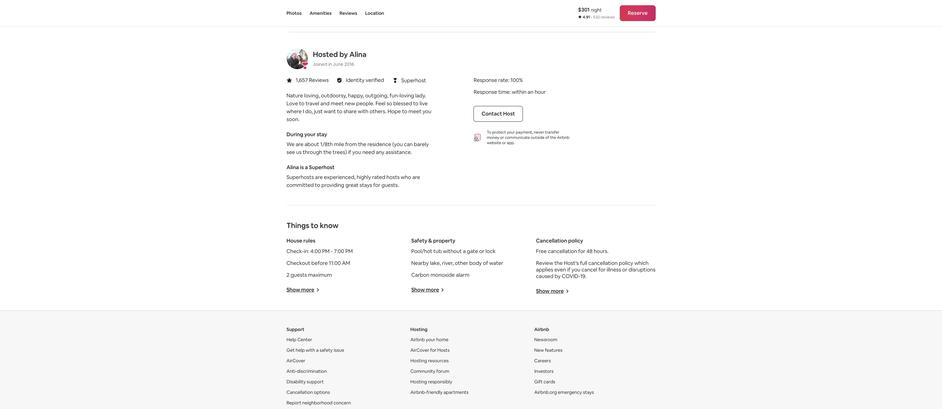 Task type: describe. For each thing, give the bounding box(es) containing it.
new features
[[534, 348, 563, 354]]

body
[[469, 260, 482, 267]]

hours.
[[594, 248, 609, 255]]

4.91
[[583, 15, 590, 20]]

airbnb your home link
[[410, 337, 449, 343]]

in:
[[304, 248, 309, 255]]

aircover for aircover for hosts
[[410, 348, 429, 354]]

you inside during your stay we are about 1/8th mile from the residence (you can barely see us through the trees) if you need any assistance.
[[352, 149, 361, 156]]

within
[[512, 89, 527, 96]]

hour
[[535, 89, 546, 96]]

48
[[587, 248, 593, 255]]

pool/hot tub without a gate or lock
[[411, 248, 496, 255]]

know
[[320, 221, 339, 230]]

we
[[287, 141, 295, 148]]

to left know
[[311, 221, 318, 230]]

share
[[344, 108, 357, 115]]

show down 2
[[287, 287, 300, 294]]

nature
[[287, 92, 303, 99]]

cancellation options
[[287, 390, 330, 396]]

4.91 · 532 reviews
[[583, 15, 615, 20]]

identity verified
[[346, 77, 384, 84]]

$301
[[578, 6, 590, 13]]

which
[[634, 260, 649, 267]]

loving,
[[304, 92, 320, 99]]

1 horizontal spatial are
[[315, 174, 323, 181]]

alina is a superhost superhosts are experienced, highly rated hosts who are committed to providing great stays for guests.
[[287, 164, 420, 189]]

outdoorsy,
[[321, 92, 347, 99]]

through
[[303, 149, 322, 156]]

1 horizontal spatial reviews
[[340, 10, 357, 16]]

time
[[498, 89, 510, 96]]

if inside the review the host's full cancellation policy which applies even if you cancel for illness or disruptions caused by covid-19.
[[567, 267, 570, 274]]

hosts
[[387, 174, 400, 181]]

safety
[[411, 238, 427, 245]]

to protect your payment, never transfer money or communicate outside of the airbnb website or app.
[[487, 130, 570, 146]]

about
[[305, 141, 319, 148]]

loving
[[400, 92, 414, 99]]

blessed
[[393, 100, 412, 107]]

great
[[345, 182, 359, 189]]

outside
[[531, 135, 545, 140]]

airbnb-friendly apartments
[[410, 390, 469, 396]]

covid-
[[562, 273, 580, 280]]

for left '48'
[[578, 248, 585, 255]]

anti-discrimination link
[[287, 369, 327, 375]]

response time : within an hour
[[474, 89, 546, 96]]

to inside alina is a superhost superhosts are experienced, highly rated hosts who are committed to providing great stays for guests.
[[315, 182, 320, 189]]

you inside the review the host's full cancellation policy which applies even if you cancel for illness or disruptions caused by covid-19.
[[572, 267, 580, 274]]

just
[[314, 108, 323, 115]]

2 guests maximum
[[287, 272, 332, 279]]

your inside to protect your payment, never transfer money or communicate outside of the airbnb website or app.
[[507, 130, 515, 135]]

soon.
[[287, 116, 300, 123]]

safety
[[320, 348, 333, 354]]

1,657
[[296, 77, 308, 84]]

superhosts
[[287, 174, 314, 181]]

protect
[[492, 130, 506, 135]]

1 vertical spatial stays
[[583, 390, 594, 396]]

feel
[[376, 100, 386, 107]]

for left hosts at the bottom left of page
[[430, 348, 436, 354]]

house
[[287, 238, 302, 245]]

show down caused
[[536, 288, 550, 295]]

hosting responsibly link
[[410, 379, 452, 385]]

-
[[331, 248, 333, 255]]

get help with a safety issue link
[[287, 348, 344, 354]]

rate
[[498, 77, 508, 84]]

website
[[487, 140, 501, 146]]

even
[[554, 267, 566, 274]]

investors link
[[534, 369, 554, 375]]

airbnb for airbnb
[[534, 327, 549, 333]]

the down '1/8th'
[[323, 149, 332, 156]]

a inside alina is a superhost superhosts are experienced, highly rated hosts who are committed to providing great stays for guests.
[[305, 164, 308, 171]]

amenities button
[[310, 0, 332, 26]]

cancellation inside the review the host's full cancellation policy which applies even if you cancel for illness or disruptions caused by covid-19.
[[589, 260, 618, 267]]

1 vertical spatial meet
[[409, 108, 422, 115]]

airbnb.org emergency stays
[[534, 390, 594, 396]]

never
[[534, 130, 544, 135]]

·
[[591, 15, 592, 20]]

stay
[[317, 131, 327, 138]]

careers
[[534, 358, 551, 364]]

can
[[404, 141, 413, 148]]

photos button
[[287, 0, 302, 26]]

response rate : 100%
[[474, 77, 523, 84]]

community forum link
[[410, 369, 449, 375]]

help center link
[[287, 337, 312, 343]]

report neighborhood concern link
[[287, 400, 351, 406]]

4:00
[[310, 248, 321, 255]]

support
[[287, 327, 304, 333]]

superhost inside alina is a superhost superhosts are experienced, highly rated hosts who are committed to providing great stays for guests.
[[309, 164, 335, 171]]

cancellation options link
[[287, 390, 330, 396]]

gift cards
[[534, 379, 555, 385]]

do,
[[305, 108, 313, 115]]

want
[[324, 108, 336, 115]]

help
[[296, 348, 305, 354]]

airbnb inside to protect your payment, never transfer money or communicate outside of the airbnb website or app.
[[557, 135, 570, 140]]

location button
[[365, 0, 384, 26]]

safety & property
[[411, 238, 455, 245]]

love
[[287, 100, 298, 107]]

: for response rate
[[508, 77, 509, 84]]

alina inside the hosted by alina joined in june 2016
[[349, 50, 367, 59]]

hosts
[[437, 348, 450, 354]]

if inside during your stay we are about 1/8th mile from the residence (you can barely see us through the trees) if you need any assistance.
[[348, 149, 351, 156]]

to down blessed
[[402, 108, 407, 115]]

applies
[[536, 267, 553, 274]]

so
[[387, 100, 392, 107]]

assistance.
[[386, 149, 412, 156]]

center
[[297, 337, 312, 343]]

hosting resources link
[[410, 358, 449, 364]]

cancellation policy
[[536, 238, 583, 245]]



Task type: vqa. For each thing, say whether or not it's contained in the screenshot.
app.
yes



Task type: locate. For each thing, give the bounding box(es) containing it.
by right caused
[[555, 273, 561, 280]]

1 horizontal spatial meet
[[409, 108, 422, 115]]

cards
[[544, 379, 555, 385]]

home
[[436, 337, 449, 343]]

cancellation up free on the bottom right
[[536, 238, 567, 245]]

0 vertical spatial you
[[423, 108, 431, 115]]

see
[[287, 149, 295, 156]]

1 horizontal spatial of
[[545, 135, 549, 140]]

or left app.
[[502, 140, 506, 146]]

host
[[503, 110, 515, 117]]

aircover for hosts link
[[410, 348, 450, 354]]

rated
[[372, 174, 385, 181]]

or right money
[[500, 135, 504, 140]]

review the host's full cancellation policy which applies even if you cancel for illness or disruptions caused by covid-19.
[[536, 260, 656, 280]]

1 horizontal spatial a
[[316, 348, 319, 354]]

by inside the review the host's full cancellation policy which applies even if you cancel for illness or disruptions caused by covid-19.
[[555, 273, 561, 280]]

0 horizontal spatial airbnb
[[410, 337, 425, 343]]

host's
[[564, 260, 579, 267]]

hosting up airbnb your home on the left of the page
[[410, 327, 428, 333]]

1,657 reviews
[[296, 77, 329, 84]]

help center
[[287, 337, 312, 343]]

meet down live
[[409, 108, 422, 115]]

1 vertical spatial superhost
[[309, 164, 335, 171]]

0 horizontal spatial a
[[305, 164, 308, 171]]

0 horizontal spatial your
[[304, 131, 316, 138]]

0 horizontal spatial with
[[306, 348, 315, 354]]

new features link
[[534, 348, 563, 354]]

night
[[591, 7, 602, 13]]

by
[[340, 50, 348, 59], [555, 273, 561, 280]]

1 vertical spatial by
[[555, 273, 561, 280]]

fun-
[[390, 92, 400, 99]]

or right illness
[[622, 267, 627, 274]]

0 horizontal spatial are
[[296, 141, 304, 148]]

hosting for hosting
[[410, 327, 428, 333]]

1 horizontal spatial cancellation
[[536, 238, 567, 245]]

in
[[328, 61, 332, 67]]

0 vertical spatial alina
[[349, 50, 367, 59]]

alina
[[349, 50, 367, 59], [287, 164, 299, 171]]

1 response from the top
[[474, 77, 497, 84]]

are up providing
[[315, 174, 323, 181]]

airbnb right never
[[557, 135, 570, 140]]

to
[[299, 100, 304, 107], [413, 100, 419, 107], [337, 108, 342, 115], [402, 108, 407, 115], [315, 182, 320, 189], [311, 221, 318, 230]]

0 vertical spatial policy
[[568, 238, 583, 245]]

1 vertical spatial of
[[483, 260, 488, 267]]

the
[[550, 135, 556, 140], [358, 141, 366, 148], [323, 149, 332, 156], [555, 260, 563, 267]]

1 vertical spatial response
[[474, 89, 497, 96]]

1 horizontal spatial airbnb
[[534, 327, 549, 333]]

1 vertical spatial aircover
[[287, 358, 305, 364]]

responsibly
[[428, 379, 452, 385]]

of right body
[[483, 260, 488, 267]]

reviews
[[601, 15, 615, 20]]

cancellation for cancellation policy
[[536, 238, 567, 245]]

you down from
[[352, 149, 361, 156]]

the inside to protect your payment, never transfer money or communicate outside of the airbnb website or app.
[[550, 135, 556, 140]]

with down people.
[[358, 108, 368, 115]]

0 horizontal spatial meet
[[331, 100, 344, 107]]

policy inside the review the host's full cancellation policy which applies even if you cancel for illness or disruptions caused by covid-19.
[[619, 260, 633, 267]]

aircover for the aircover link
[[287, 358, 305, 364]]

of right outside
[[545, 135, 549, 140]]

airbnb.org
[[534, 390, 557, 396]]

0 horizontal spatial of
[[483, 260, 488, 267]]

newsroom
[[534, 337, 558, 343]]

highly
[[357, 174, 371, 181]]

stays down highly
[[360, 182, 372, 189]]

other
[[455, 260, 468, 267]]

0 vertical spatial meet
[[331, 100, 344, 107]]

hosting for hosting resources
[[410, 358, 427, 364]]

2 hosting from the top
[[410, 358, 427, 364]]

hosted by alina joined in june 2016
[[313, 50, 367, 67]]

2 vertical spatial you
[[572, 267, 580, 274]]

0 horizontal spatial pm
[[322, 248, 330, 255]]

alina up 2016
[[349, 50, 367, 59]]

outgoing,
[[365, 92, 389, 99]]

0 vertical spatial airbnb
[[557, 135, 570, 140]]

with
[[358, 108, 368, 115], [306, 348, 315, 354]]

gift cards link
[[534, 379, 555, 385]]

the up need
[[358, 141, 366, 148]]

1 hosting from the top
[[410, 327, 428, 333]]

0 vertical spatial stays
[[360, 182, 372, 189]]

1 horizontal spatial aircover
[[410, 348, 429, 354]]

rules
[[303, 238, 315, 245]]

2016
[[344, 61, 354, 67]]

hosting up community
[[410, 358, 427, 364]]

2 vertical spatial airbnb
[[410, 337, 425, 343]]

: left within
[[510, 89, 511, 96]]

new
[[534, 348, 544, 354]]

full
[[580, 260, 587, 267]]

0 vertical spatial cancellation
[[536, 238, 567, 245]]

airbnb up newsroom
[[534, 327, 549, 333]]

: for response time
[[510, 89, 511, 96]]

1 horizontal spatial cancellation
[[589, 260, 618, 267]]

are
[[296, 141, 304, 148], [315, 174, 323, 181], [412, 174, 420, 181]]

airbnb up aircover for hosts link
[[410, 337, 425, 343]]

caused
[[536, 273, 554, 280]]

(you
[[392, 141, 403, 148]]

1 horizontal spatial alina
[[349, 50, 367, 59]]

0 horizontal spatial you
[[352, 149, 361, 156]]

discrimination
[[297, 369, 327, 375]]

hosting for hosting responsibly
[[410, 379, 427, 385]]

stays
[[360, 182, 372, 189], [583, 390, 594, 396]]

you left the cancel
[[572, 267, 580, 274]]

2 pm from the left
[[345, 248, 353, 255]]

1 horizontal spatial with
[[358, 108, 368, 115]]

2 horizontal spatial are
[[412, 174, 420, 181]]

checkout before 11:00 am
[[287, 260, 350, 267]]

0 vertical spatial superhost
[[401, 77, 426, 84]]

a right is
[[305, 164, 308, 171]]

1 horizontal spatial superhost
[[401, 77, 426, 84]]

response down response rate : 100%
[[474, 89, 497, 96]]

your up app.
[[507, 130, 515, 135]]

apartments
[[444, 390, 469, 396]]

2 response from the top
[[474, 89, 497, 96]]

reviews left location button
[[340, 10, 357, 16]]

stays inside alina is a superhost superhosts are experienced, highly rated hosts who are committed to providing great stays for guests.
[[360, 182, 372, 189]]

your up aircover for hosts on the bottom left
[[426, 337, 435, 343]]

1 horizontal spatial your
[[426, 337, 435, 343]]

superhost down through
[[309, 164, 335, 171]]

app.
[[507, 140, 515, 146]]

response for response rate
[[474, 77, 497, 84]]

concern
[[334, 400, 351, 406]]

0 vertical spatial cancellation
[[548, 248, 577, 255]]

0 horizontal spatial cancellation
[[548, 248, 577, 255]]

are inside during your stay we are about 1/8th mile from the residence (you can barely see us through the trees) if you need any assistance.
[[296, 141, 304, 148]]

alina left is
[[287, 164, 299, 171]]

by inside the hosted by alina joined in june 2016
[[340, 50, 348, 59]]

3 hosting from the top
[[410, 379, 427, 385]]

0 horizontal spatial superhost
[[309, 164, 335, 171]]

1 vertical spatial with
[[306, 348, 315, 354]]

residence
[[368, 141, 391, 148]]

or inside the review the host's full cancellation policy which applies even if you cancel for illness or disruptions caused by covid-19.
[[622, 267, 627, 274]]

cancellation down cancellation policy
[[548, 248, 577, 255]]

if down from
[[348, 149, 351, 156]]

1 vertical spatial reviews
[[309, 77, 329, 84]]

neighborhood
[[302, 400, 333, 406]]

monoxide
[[431, 272, 455, 279]]

for inside the review the host's full cancellation policy which applies even if you cancel for illness or disruptions caused by covid-19.
[[599, 267, 606, 274]]

0 vertical spatial aircover
[[410, 348, 429, 354]]

0 vertical spatial of
[[545, 135, 549, 140]]

policy left which
[[619, 260, 633, 267]]

1 horizontal spatial pm
[[345, 248, 353, 255]]

are right who
[[412, 174, 420, 181]]

0 vertical spatial reviews
[[340, 10, 357, 16]]

1 vertical spatial you
[[352, 149, 361, 156]]

1 vertical spatial if
[[567, 267, 570, 274]]

2 vertical spatial hosting
[[410, 379, 427, 385]]

0 horizontal spatial if
[[348, 149, 351, 156]]

a for pool/hot tub without a gate or lock
[[463, 248, 466, 255]]

1 vertical spatial a
[[463, 248, 466, 255]]

get
[[287, 348, 295, 354]]

with right 'help'
[[306, 348, 315, 354]]

2 horizontal spatial you
[[572, 267, 580, 274]]

1 vertical spatial :
[[510, 89, 511, 96]]

airbnb-
[[410, 390, 427, 396]]

any
[[376, 149, 385, 156]]

1 horizontal spatial policy
[[619, 260, 633, 267]]

to left live
[[413, 100, 419, 107]]

the inside the review the host's full cancellation policy which applies even if you cancel for illness or disruptions caused by covid-19.
[[555, 260, 563, 267]]

policy up free cancellation for 48 hours.
[[568, 238, 583, 245]]

cancellation down the "hours."
[[589, 260, 618, 267]]

aircover for hosts
[[410, 348, 450, 354]]

or left lock
[[479, 248, 484, 255]]

0 vertical spatial a
[[305, 164, 308, 171]]

2 vertical spatial a
[[316, 348, 319, 354]]

if right even
[[567, 267, 570, 274]]

report
[[287, 400, 301, 406]]

0 horizontal spatial aircover
[[287, 358, 305, 364]]

1 vertical spatial alina
[[287, 164, 299, 171]]

0 vertical spatial with
[[358, 108, 368, 115]]

the left the host's at the right of the page
[[555, 260, 563, 267]]

alina inside alina is a superhost superhosts are experienced, highly rated hosts who are committed to providing great stays for guests.
[[287, 164, 299, 171]]

0 vertical spatial if
[[348, 149, 351, 156]]

more
[[301, 9, 314, 16], [301, 287, 314, 294], [426, 287, 439, 294], [551, 288, 564, 295]]

reviews down joined
[[309, 77, 329, 84]]

1 vertical spatial policy
[[619, 260, 633, 267]]

for inside alina is a superhost superhosts are experienced, highly rated hosts who are committed to providing great stays for guests.
[[373, 182, 380, 189]]

need
[[362, 149, 375, 156]]

2
[[287, 272, 290, 279]]

a for get help with a safety issue
[[316, 348, 319, 354]]

1 vertical spatial cancellation
[[287, 390, 313, 396]]

0 vertical spatial by
[[340, 50, 348, 59]]

stays right emergency
[[583, 390, 594, 396]]

2 horizontal spatial airbnb
[[557, 135, 570, 140]]

new
[[345, 100, 355, 107]]

pm left the -
[[322, 248, 330, 255]]

are up us
[[296, 141, 304, 148]]

for down the rated
[[373, 182, 380, 189]]

to up the i
[[299, 100, 304, 107]]

careers link
[[534, 358, 551, 364]]

emergency
[[558, 390, 582, 396]]

1 horizontal spatial by
[[555, 273, 561, 280]]

0 horizontal spatial policy
[[568, 238, 583, 245]]

1 vertical spatial cancellation
[[589, 260, 618, 267]]

pm right 7:00
[[345, 248, 353, 255]]

0 vertical spatial hosting
[[410, 327, 428, 333]]

your inside during your stay we are about 1/8th mile from the residence (you can barely see us through the trees) if you need any assistance.
[[304, 131, 316, 138]]

response for response time
[[474, 89, 497, 96]]

to left providing
[[315, 182, 320, 189]]

you inside nature loving, outdoorsy, happy, outgoing, fun-loving lady. love to travel and meet new people.  feel so blessed to live where i do, just want to share with others.  hope to meet you soon.
[[423, 108, 431, 115]]

is
[[300, 164, 304, 171]]

0 horizontal spatial stays
[[360, 182, 372, 189]]

gate
[[467, 248, 478, 255]]

for left illness
[[599, 267, 606, 274]]

without
[[443, 248, 462, 255]]

response left rate
[[474, 77, 497, 84]]

1 pm from the left
[[322, 248, 330, 255]]

airbnb for airbnb your home
[[410, 337, 425, 343]]

support
[[307, 379, 324, 385]]

cancellation
[[536, 238, 567, 245], [287, 390, 313, 396]]

aircover down airbnb your home link
[[410, 348, 429, 354]]

things to know
[[287, 221, 339, 230]]

19.
[[580, 273, 587, 280]]

meet down outdoorsy,
[[331, 100, 344, 107]]

of inside to protect your payment, never transfer money or communicate outside of the airbnb website or app.
[[545, 135, 549, 140]]

with inside nature loving, outdoorsy, happy, outgoing, fun-loving lady. love to travel and meet new people.  feel so blessed to live where i do, just want to share with others.  hope to meet you soon.
[[358, 108, 368, 115]]

2 horizontal spatial your
[[507, 130, 515, 135]]

to right want
[[337, 108, 342, 115]]

alina is a superhost. learn more about alina. image
[[287, 48, 308, 69], [287, 48, 308, 69]]

1 horizontal spatial if
[[567, 267, 570, 274]]

others.
[[370, 108, 387, 115]]

1 horizontal spatial you
[[423, 108, 431, 115]]

superhost
[[401, 77, 426, 84], [309, 164, 335, 171]]

if
[[348, 149, 351, 156], [567, 267, 570, 274]]

the right never
[[550, 135, 556, 140]]

your for during your stay we are about 1/8th mile from the residence (you can barely see us through the trees) if you need any assistance.
[[304, 131, 316, 138]]

1 vertical spatial airbnb
[[534, 327, 549, 333]]

1 horizontal spatial stays
[[583, 390, 594, 396]]

forum
[[436, 369, 449, 375]]

your up about
[[304, 131, 316, 138]]

:
[[508, 77, 509, 84], [510, 89, 511, 96]]

your for airbnb your home
[[426, 337, 435, 343]]

you down live
[[423, 108, 431, 115]]

0 vertical spatial :
[[508, 77, 509, 84]]

0 horizontal spatial cancellation
[[287, 390, 313, 396]]

superhost up loving
[[401, 77, 426, 84]]

money
[[487, 135, 499, 140]]

0 horizontal spatial by
[[340, 50, 348, 59]]

a left gate on the bottom of the page
[[463, 248, 466, 255]]

aircover up "anti-"
[[287, 358, 305, 364]]

alarm
[[456, 272, 470, 279]]

from
[[345, 141, 357, 148]]

get help with a safety issue
[[287, 348, 344, 354]]

for
[[373, 182, 380, 189], [578, 248, 585, 255], [599, 267, 606, 274], [430, 348, 436, 354]]

photos
[[287, 10, 302, 16]]

0 horizontal spatial reviews
[[309, 77, 329, 84]]

: left 100%
[[508, 77, 509, 84]]

show down "carbon"
[[411, 287, 425, 294]]

0 horizontal spatial alina
[[287, 164, 299, 171]]

illness
[[607, 267, 621, 274]]

cancellation down disability
[[287, 390, 313, 396]]

check-in: 4:00 pm - 7:00 pm
[[287, 248, 353, 255]]

a left safety
[[316, 348, 319, 354]]

mile
[[334, 141, 344, 148]]

show left amenities button
[[287, 9, 300, 16]]

water
[[489, 260, 503, 267]]

1 vertical spatial hosting
[[410, 358, 427, 364]]

nature loving, outdoorsy, happy, outgoing, fun-loving lady. love to travel and meet new people.  feel so blessed to live where i do, just want to share with others.  hope to meet you soon.
[[287, 92, 431, 123]]

2 horizontal spatial a
[[463, 248, 466, 255]]

0 vertical spatial response
[[474, 77, 497, 84]]

hosting up airbnb-
[[410, 379, 427, 385]]

river,
[[442, 260, 454, 267]]

location
[[365, 10, 384, 16]]

cancellation for cancellation options
[[287, 390, 313, 396]]

by up 2016
[[340, 50, 348, 59]]

joined
[[313, 61, 327, 67]]



